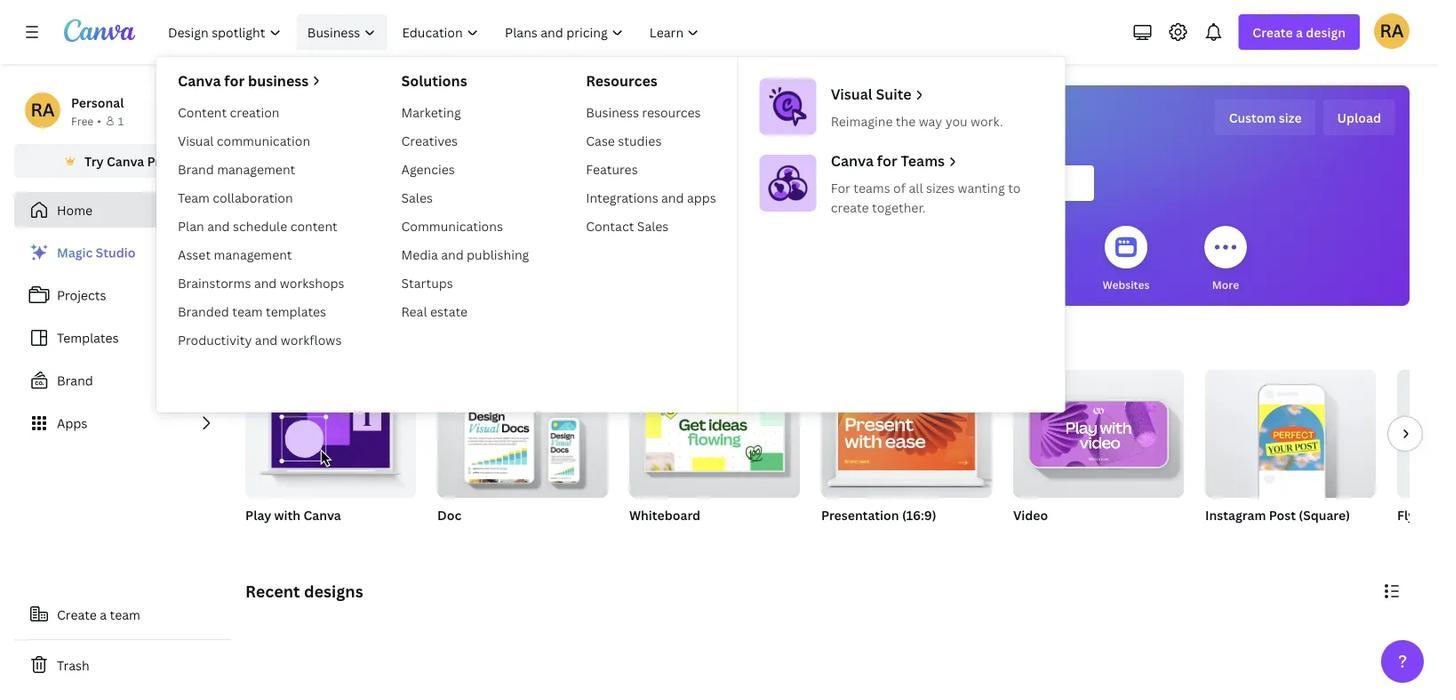 Task type: describe. For each thing, give the bounding box(es) containing it.
studio
[[96, 244, 136, 261]]

what will you design today?
[[634, 106, 1022, 145]]

estate
[[430, 303, 468, 320]]

case studies
[[586, 132, 662, 149]]

canva for business link
[[178, 71, 345, 91]]

websites
[[1103, 277, 1150, 292]]

ruby anderson image for ruby anderson element
[[25, 92, 60, 128]]

resources
[[642, 104, 701, 121]]

flyer
[[1398, 506, 1429, 523]]

websites button
[[1103, 213, 1150, 306]]

plan and schedule content
[[178, 217, 338, 234]]

work.
[[971, 113, 1004, 129]]

visual communication link
[[171, 126, 352, 155]]

productivity
[[178, 331, 252, 348]]

group for instagram post (square)
[[1206, 363, 1377, 498]]

suite
[[876, 84, 912, 104]]

team inside the business menu
[[232, 303, 263, 320]]

brand for brand
[[57, 372, 93, 389]]

features
[[586, 161, 638, 177]]

integrations and apps link
[[579, 183, 724, 212]]

projects link
[[14, 277, 231, 313]]

visual for visual suite
[[831, 84, 873, 104]]

presentations
[[692, 277, 764, 292]]

today?
[[922, 106, 1022, 145]]

integrations
[[586, 189, 659, 206]]

×
[[850, 530, 855, 544]]

asset
[[178, 246, 211, 263]]

canva up content
[[178, 71, 221, 90]]

communications
[[402, 217, 503, 234]]

you inside for you button
[[430, 277, 449, 292]]

(square)
[[1300, 506, 1351, 523]]

plan
[[178, 217, 204, 234]]

trash
[[57, 657, 89, 674]]

create a design
[[1253, 24, 1346, 40]]

features link
[[579, 155, 724, 183]]

post
[[1270, 506, 1297, 523]]

and for workflows
[[255, 331, 278, 348]]

visual for visual communication
[[178, 132, 214, 149]]

create a design button
[[1239, 14, 1361, 50]]

projects
[[57, 287, 106, 304]]

brand link
[[14, 363, 231, 398]]

and for schedule
[[207, 217, 230, 234]]

real estate
[[402, 303, 468, 320]]

doc
[[438, 506, 462, 523]]

way
[[919, 113, 943, 129]]

whiteboard
[[630, 506, 701, 523]]

a for design
[[1297, 24, 1304, 40]]

0 horizontal spatial design
[[825, 106, 916, 145]]

group for whiteboard
[[630, 370, 800, 498]]

create a team
[[57, 606, 140, 623]]

asset management link
[[171, 240, 352, 269]]

create for create a design
[[1253, 24, 1294, 40]]

solutions
[[402, 71, 467, 90]]

brand management
[[178, 161, 295, 177]]

canva inside group
[[304, 506, 341, 523]]

team collaboration link
[[171, 183, 352, 212]]

create for create a team
[[57, 606, 97, 623]]

print
[[990, 277, 1015, 292]]

visual communication
[[178, 132, 311, 149]]

plan and schedule content link
[[171, 212, 352, 240]]

teams
[[854, 179, 891, 196]]

branded team templates link
[[171, 297, 352, 326]]

content
[[178, 104, 227, 121]]

what
[[634, 106, 709, 145]]

new
[[190, 246, 212, 258]]

instagram
[[1206, 506, 1267, 523]]

startups link
[[394, 269, 537, 297]]

brand for brand management
[[178, 161, 214, 177]]

wanting
[[958, 179, 1006, 196]]

marketing link
[[394, 98, 537, 126]]

management for asset management
[[214, 246, 292, 263]]

of
[[894, 179, 906, 196]]

schedule
[[233, 217, 287, 234]]

create
[[831, 199, 869, 216]]

group for flyer (p
[[1398, 370, 1439, 498]]

visual suite
[[831, 84, 912, 104]]

sales inside "link"
[[638, 217, 669, 234]]

doc group
[[438, 370, 608, 546]]

the
[[896, 113, 916, 129]]

studies
[[618, 132, 662, 149]]

business button
[[296, 14, 388, 50]]

will
[[715, 106, 761, 145]]

canva for teams
[[831, 151, 945, 170]]

custom
[[1230, 109, 1277, 126]]

creation
[[230, 104, 280, 121]]

communication
[[217, 132, 311, 149]]

design inside dropdown button
[[1307, 24, 1346, 40]]

recent designs
[[245, 580, 363, 602]]

to inside for teams of all sizes wanting to create together.
[[1009, 179, 1021, 196]]

0 horizontal spatial to
[[369, 334, 386, 356]]

reimagine the way you work.
[[831, 113, 1004, 129]]

team collaboration
[[178, 189, 293, 206]]

business menu
[[157, 57, 1066, 413]]



Task type: locate. For each thing, give the bounding box(es) containing it.
free •
[[71, 113, 101, 128]]

workflows
[[281, 331, 342, 348]]

business up case studies
[[586, 104, 639, 121]]

0 horizontal spatial create
[[57, 606, 97, 623]]

1080
[[858, 530, 884, 544]]

management inside asset management link
[[214, 246, 292, 263]]

business resources
[[586, 104, 701, 121]]

px
[[887, 530, 899, 544]]

apps link
[[14, 406, 231, 441]]

you inside the business menu
[[946, 113, 968, 129]]

and for publishing
[[441, 246, 464, 263]]

try canva pro
[[85, 153, 168, 169]]

you right "will"
[[767, 106, 820, 145]]

and down branded team templates link
[[255, 331, 278, 348]]

for inside canva for business link
[[224, 71, 245, 90]]

0 vertical spatial management
[[217, 161, 295, 177]]

1 horizontal spatial ruby anderson image
[[1375, 13, 1411, 49]]

business up business
[[308, 24, 360, 40]]

for up of
[[878, 151, 898, 170]]

ruby anderson image
[[1375, 13, 1411, 49], [25, 92, 60, 128]]

team inside button
[[110, 606, 140, 623]]

0 horizontal spatial brand
[[57, 372, 93, 389]]

visual down content
[[178, 132, 214, 149]]

you up real estate
[[430, 277, 449, 292]]

instagram post (square)
[[1206, 506, 1351, 523]]

a inside 'create a team' button
[[100, 606, 107, 623]]

pro
[[147, 153, 168, 169]]

marketing
[[402, 104, 461, 121]]

instagram post (square) group
[[1206, 363, 1377, 546]]

creatives
[[402, 132, 458, 149]]

and for workshops
[[254, 274, 277, 291]]

case studies link
[[579, 126, 724, 155]]

to right wanting
[[1009, 179, 1021, 196]]

all
[[909, 179, 924, 196]]

you right way on the right of the page
[[946, 113, 968, 129]]

0 vertical spatial design
[[1307, 24, 1346, 40]]

1 horizontal spatial to
[[1009, 179, 1021, 196]]

and right plan
[[207, 217, 230, 234]]

1 horizontal spatial brand
[[178, 161, 214, 177]]

canva right with
[[304, 506, 341, 523]]

a up size
[[1297, 24, 1304, 40]]

for up content creation on the left top of page
[[224, 71, 245, 90]]

business for business resources
[[586, 104, 639, 121]]

custom size button
[[1215, 100, 1317, 135]]

and up branded team templates link
[[254, 274, 277, 291]]

team up trash link on the bottom left of page
[[110, 606, 140, 623]]

and for apps
[[662, 189, 684, 206]]

1 horizontal spatial team
[[232, 303, 263, 320]]

create
[[1253, 24, 1294, 40], [57, 606, 97, 623]]

management down plan and schedule content
[[214, 246, 292, 263]]

products
[[1018, 277, 1065, 292]]

ruby anderson image
[[1375, 13, 1411, 49]]

1 vertical spatial ruby anderson image
[[25, 92, 60, 128]]

presentation
[[822, 506, 900, 523]]

play with canva
[[245, 506, 341, 523]]

with
[[274, 506, 301, 523]]

create inside button
[[57, 606, 97, 623]]

design down visual suite
[[825, 106, 916, 145]]

workshops
[[280, 274, 345, 291]]

1 vertical spatial for
[[410, 277, 427, 292]]

0 horizontal spatial business
[[308, 24, 360, 40]]

1920
[[822, 530, 847, 544]]

visual up reimagine
[[831, 84, 873, 104]]

create inside dropdown button
[[1253, 24, 1294, 40]]

canva for business
[[178, 71, 309, 90]]

productivity and workflows link
[[171, 326, 352, 354]]

print products button
[[990, 213, 1065, 306]]

more button
[[1205, 213, 1248, 306]]

want
[[327, 334, 366, 356]]

management up 'collaboration'
[[217, 161, 295, 177]]

1 horizontal spatial sales
[[638, 217, 669, 234]]

2 horizontal spatial you
[[946, 113, 968, 129]]

1 vertical spatial a
[[100, 606, 107, 623]]

and inside 'link'
[[207, 217, 230, 234]]

business
[[248, 71, 309, 90]]

1 horizontal spatial a
[[1297, 24, 1304, 40]]

1 vertical spatial visual
[[178, 132, 214, 149]]

brand up 'apps'
[[57, 372, 93, 389]]

0 vertical spatial for
[[831, 179, 851, 196]]

0 vertical spatial create
[[1253, 24, 1294, 40]]

canva
[[178, 71, 221, 90], [831, 151, 874, 170], [107, 153, 144, 169], [304, 506, 341, 523]]

upload button
[[1324, 100, 1396, 135]]

0 horizontal spatial ruby anderson image
[[25, 92, 60, 128]]

group
[[1014, 363, 1185, 498], [1206, 363, 1377, 498], [438, 370, 608, 498], [630, 370, 800, 498], [822, 370, 993, 498], [1398, 370, 1439, 498]]

canva inside button
[[107, 153, 144, 169]]

size
[[1280, 109, 1302, 126]]

1 horizontal spatial you
[[767, 106, 820, 145]]

0 vertical spatial a
[[1297, 24, 1304, 40]]

for you
[[410, 277, 449, 292]]

brand inside the business menu
[[178, 161, 214, 177]]

content creation link
[[171, 98, 352, 126]]

for for teams
[[878, 151, 898, 170]]

•
[[97, 113, 101, 128]]

try canva pro button
[[14, 144, 231, 178]]

0 horizontal spatial for
[[224, 71, 245, 90]]

you might want to try...
[[245, 334, 425, 356]]

1 horizontal spatial for
[[878, 151, 898, 170]]

0 horizontal spatial visual
[[178, 132, 214, 149]]

and left 'apps'
[[662, 189, 684, 206]]

management inside 'brand management' link
[[217, 161, 295, 177]]

management
[[217, 161, 295, 177], [214, 246, 292, 263]]

contact sales
[[586, 217, 669, 234]]

team up productivity and workflows
[[232, 303, 263, 320]]

1 vertical spatial management
[[214, 246, 292, 263]]

1 vertical spatial to
[[369, 334, 386, 356]]

0 vertical spatial for
[[224, 71, 245, 90]]

0 vertical spatial team
[[232, 303, 263, 320]]

0 horizontal spatial a
[[100, 606, 107, 623]]

brand inside list
[[57, 372, 93, 389]]

teams
[[901, 151, 945, 170]]

ruby anderson element
[[25, 92, 60, 128]]

a for team
[[100, 606, 107, 623]]

personal
[[71, 94, 124, 111]]

presentation (16:9) 1920 × 1080 px
[[822, 506, 937, 544]]

0 vertical spatial sales
[[402, 189, 433, 206]]

0 horizontal spatial team
[[110, 606, 140, 623]]

0 vertical spatial ruby anderson image
[[1375, 13, 1411, 49]]

sales down agencies
[[402, 189, 433, 206]]

trash link
[[14, 647, 231, 683]]

management for brand management
[[217, 161, 295, 177]]

sales down integrations and apps link
[[638, 217, 669, 234]]

team
[[232, 303, 263, 320], [110, 606, 140, 623]]

for for business
[[224, 71, 245, 90]]

presentation (16:9) group
[[822, 370, 993, 546]]

for up real
[[410, 277, 427, 292]]

1 vertical spatial for
[[878, 151, 898, 170]]

and down communications
[[441, 246, 464, 263]]

for for for you
[[410, 277, 427, 292]]

brainstorms and workshops
[[178, 274, 345, 291]]

for inside button
[[410, 277, 427, 292]]

sales link
[[394, 183, 537, 212]]

ruby anderson image for ruby anderson icon
[[1375, 13, 1411, 49]]

1 vertical spatial team
[[110, 606, 140, 623]]

list
[[14, 235, 231, 441]]

None search field
[[561, 165, 1095, 201]]

canva right try
[[107, 153, 144, 169]]

0 horizontal spatial you
[[430, 277, 449, 292]]

for for for teams of all sizes wanting to create together.
[[831, 179, 851, 196]]

communications link
[[394, 212, 537, 240]]

case
[[586, 132, 615, 149]]

1 vertical spatial create
[[57, 606, 97, 623]]

business inside menu
[[586, 104, 639, 121]]

team
[[178, 189, 210, 206]]

a up trash link on the bottom left of page
[[100, 606, 107, 623]]

1 horizontal spatial visual
[[831, 84, 873, 104]]

flyer (p
[[1398, 506, 1439, 523]]

0 vertical spatial business
[[308, 24, 360, 40]]

asset management
[[178, 246, 292, 263]]

1 vertical spatial design
[[825, 106, 916, 145]]

for
[[224, 71, 245, 90], [878, 151, 898, 170]]

create up custom size dropdown button
[[1253, 24, 1294, 40]]

group for doc
[[438, 370, 608, 498]]

group for presentation (16:9)
[[822, 370, 993, 498]]

flyer (portrait 8.5 × 11 in) group
[[1398, 370, 1439, 546]]

1 vertical spatial business
[[586, 104, 639, 121]]

contact
[[586, 217, 634, 234]]

to
[[1009, 179, 1021, 196], [369, 334, 386, 356]]

1 horizontal spatial create
[[1253, 24, 1294, 40]]

real estate link
[[394, 297, 537, 326]]

home
[[57, 201, 93, 218]]

sizes
[[927, 179, 955, 196]]

media and publishing link
[[394, 240, 537, 269]]

0 vertical spatial brand
[[178, 161, 214, 177]]

templates
[[57, 330, 119, 346]]

whiteboard group
[[630, 370, 800, 546]]

reimagine
[[831, 113, 893, 129]]

0 vertical spatial to
[[1009, 179, 1021, 196]]

for up 'create'
[[831, 179, 851, 196]]

try...
[[390, 334, 425, 356]]

templates
[[266, 303, 326, 320]]

top level navigation element
[[157, 14, 1066, 413]]

1 horizontal spatial design
[[1307, 24, 1346, 40]]

agencies link
[[394, 155, 537, 183]]

1 vertical spatial brand
[[57, 372, 93, 389]]

(16:9)
[[903, 506, 937, 523]]

recent
[[245, 580, 300, 602]]

startups
[[402, 274, 453, 291]]

1 horizontal spatial business
[[586, 104, 639, 121]]

try
[[85, 153, 104, 169]]

0 horizontal spatial for
[[410, 277, 427, 292]]

together.
[[872, 199, 926, 216]]

might
[[278, 334, 324, 356]]

a inside create a design dropdown button
[[1297, 24, 1304, 40]]

to left try... on the left of page
[[369, 334, 386, 356]]

business for business
[[308, 24, 360, 40]]

play with canva group
[[245, 370, 416, 525]]

list containing magic studio
[[14, 235, 231, 441]]

contact sales link
[[579, 212, 724, 240]]

canva up teams
[[831, 151, 874, 170]]

group for video
[[1014, 363, 1185, 498]]

brand up the team on the top left
[[178, 161, 214, 177]]

video group
[[1014, 363, 1185, 546]]

1 horizontal spatial for
[[831, 179, 851, 196]]

create up "trash"
[[57, 606, 97, 623]]

for inside for teams of all sizes wanting to create together.
[[831, 179, 851, 196]]

design
[[1307, 24, 1346, 40], [825, 106, 916, 145]]

home link
[[14, 192, 231, 228]]

1 vertical spatial sales
[[638, 217, 669, 234]]

real
[[402, 303, 427, 320]]

upload
[[1338, 109, 1382, 126]]

0 horizontal spatial sales
[[402, 189, 433, 206]]

print products
[[990, 277, 1065, 292]]

create a team button
[[14, 597, 231, 632]]

design left ruby anderson icon
[[1307, 24, 1346, 40]]

productivity and workflows
[[178, 331, 342, 348]]

0 vertical spatial visual
[[831, 84, 873, 104]]

business inside dropdown button
[[308, 24, 360, 40]]

and
[[662, 189, 684, 206], [207, 217, 230, 234], [441, 246, 464, 263], [254, 274, 277, 291], [255, 331, 278, 348]]



Task type: vqa. For each thing, say whether or not it's contained in the screenshot.
Grade 3
no



